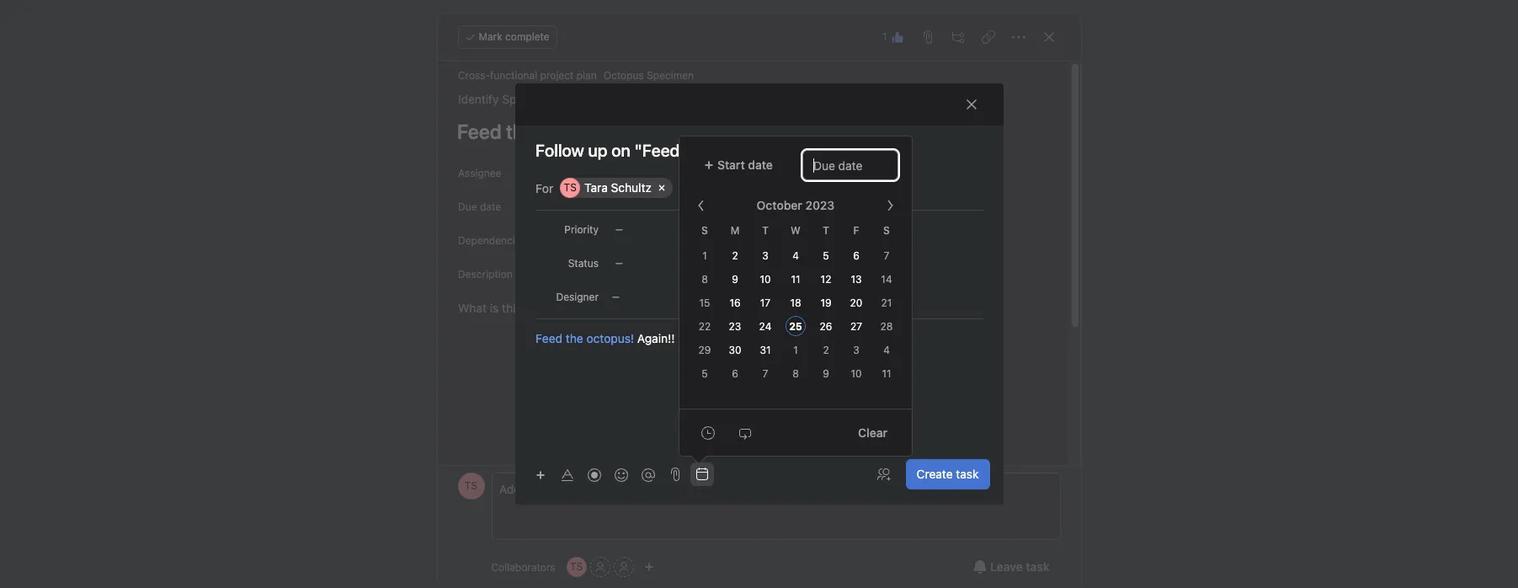 Task type: locate. For each thing, give the bounding box(es) containing it.
0 vertical spatial 9
[[732, 273, 739, 286]]

ts left "insert an object" image
[[465, 479, 478, 492]]

t
[[763, 224, 769, 237], [823, 224, 830, 237]]

0 horizontal spatial s
[[702, 224, 708, 237]]

0 vertical spatial 10
[[760, 273, 771, 286]]

start date button
[[693, 150, 789, 180]]

7
[[884, 249, 890, 262], [763, 367, 769, 380]]

task
[[957, 467, 979, 481], [1026, 559, 1050, 574]]

s right poll
[[702, 224, 708, 237]]

ts right collaborators
[[570, 560, 583, 573]]

1 horizontal spatial 31
[[789, 233, 800, 246]]

1 vertical spatial 9
[[823, 367, 830, 380]]

ts
[[564, 181, 577, 194], [465, 479, 478, 492], [570, 560, 583, 573]]

0 horizontal spatial 5
[[702, 367, 708, 380]]

ts right for
[[564, 181, 577, 194]]

create
[[917, 467, 953, 481]]

2 vertical spatial ts
[[570, 560, 583, 573]]

1 vertical spatial 2
[[823, 344, 830, 356]]

3
[[763, 249, 769, 262], [854, 344, 860, 356]]

2023
[[806, 198, 835, 212]]

2 vertical spatial —
[[612, 291, 620, 302]]

date right due
[[480, 201, 501, 213]]

octopus!
[[586, 331, 634, 345]]

t down 2023
[[823, 224, 830, 237]]

task inside feed the octopus! 'dialog'
[[1026, 559, 1050, 574]]

identify species link
[[458, 90, 545, 109]]

15
[[700, 297, 711, 309]]

10 down "27"
[[851, 367, 862, 380]]

2 down 26
[[823, 344, 830, 356]]

1 vertical spatial 3
[[854, 344, 860, 356]]

1 vertical spatial ts
[[465, 479, 478, 492]]

18
[[791, 297, 802, 309]]

0 horizontal spatial 4
[[793, 249, 799, 262]]

11
[[791, 273, 801, 286], [882, 367, 892, 380]]

functional
[[490, 69, 537, 82]]

10
[[760, 273, 771, 286], [851, 367, 862, 380]]

ts button right collaborators
[[567, 557, 587, 577]]

specimen
[[647, 69, 694, 82]]

6
[[854, 249, 860, 262], [732, 367, 739, 380]]

1 horizontal spatial date
[[748, 158, 773, 172]]

date for start date
[[748, 158, 773, 172]]

f
[[854, 224, 860, 237]]

1 vertical spatial —
[[615, 258, 623, 268]]

designer
[[556, 291, 599, 303]]

31 right –
[[789, 233, 800, 246]]

0 vertical spatial 31
[[789, 233, 800, 246]]

14
[[882, 273, 893, 286]]

october
[[757, 198, 803, 212]]

1 vertical spatial — button
[[605, 281, 706, 312]]

1 horizontal spatial t
[[823, 224, 830, 237]]

1 button
[[878, 25, 909, 49]]

0 horizontal spatial 3
[[763, 249, 769, 262]]

1 vertical spatial 5
[[702, 367, 708, 380]]

1 vertical spatial 29
[[699, 344, 711, 356]]

Due date text field
[[803, 150, 899, 180]]

26
[[820, 320, 833, 333]]

13
[[851, 273, 862, 286]]

Task name text field
[[515, 139, 1004, 163]]

1 vertical spatial 8
[[793, 367, 799, 380]]

11 down the 28 at the bottom right of the page
[[882, 367, 892, 380]]

1 left add subtask image
[[883, 30, 888, 43]]

start
[[718, 158, 745, 172]]

1 horizontal spatial 3
[[854, 344, 860, 356]]

— for status
[[615, 258, 623, 268]]

collapse task pane image
[[1043, 30, 1056, 44]]

add or remove collaborators image
[[644, 562, 654, 572]]

0 horizontal spatial t
[[763, 224, 769, 237]]

1 horizontal spatial 29
[[764, 233, 777, 246]]

5 down 22
[[702, 367, 708, 380]]

task right create on the bottom right
[[957, 467, 979, 481]]

0 vertical spatial 5
[[823, 249, 830, 262]]

0 horizontal spatial 31
[[760, 344, 771, 356]]

31
[[789, 233, 800, 246], [760, 344, 771, 356]]

4 down 'w'
[[793, 249, 799, 262]]

t right oct
[[763, 224, 769, 237]]

formatting image
[[561, 468, 574, 481]]

— inside popup button
[[615, 224, 623, 234]]

— button down — popup button
[[605, 248, 706, 278]]

1 vertical spatial 6
[[732, 367, 739, 380]]

0 vertical spatial task
[[957, 467, 979, 481]]

date for due date
[[480, 201, 501, 213]]

0 vertical spatial 29
[[764, 233, 777, 246]]

1 horizontal spatial 8
[[793, 367, 799, 380]]

0 vertical spatial — button
[[605, 248, 706, 278]]

— right status
[[615, 258, 623, 268]]

m
[[731, 224, 740, 237]]

again!!
[[637, 331, 675, 345]]

1 horizontal spatial s
[[884, 224, 890, 237]]

in
[[679, 181, 689, 195]]

clear button
[[848, 417, 899, 448]]

7 down 24
[[763, 367, 769, 380]]

2 s from the left
[[884, 224, 890, 237]]

0 vertical spatial 1
[[883, 30, 888, 43]]

add followers image
[[878, 468, 891, 481]]

1 vertical spatial 31
[[760, 344, 771, 356]]

7 up '14'
[[884, 249, 890, 262]]

9
[[732, 273, 739, 286], [823, 367, 830, 380]]

task right leave
[[1026, 559, 1050, 574]]

1 horizontal spatial 11
[[882, 367, 892, 380]]

2 — button from the top
[[605, 281, 706, 312]]

0 vertical spatial 7
[[884, 249, 890, 262]]

leave task
[[991, 559, 1050, 574]]

date
[[748, 158, 773, 172], [480, 201, 501, 213]]

4
[[793, 249, 799, 262], [884, 344, 890, 356]]

5 up 12
[[823, 249, 830, 262]]

s down "next month" "icon"
[[884, 224, 890, 237]]

toolbar
[[529, 462, 663, 487]]

1
[[883, 30, 888, 43], [703, 249, 708, 262], [794, 344, 798, 356]]

0 horizontal spatial date
[[480, 201, 501, 213]]

0 horizontal spatial 11
[[791, 273, 801, 286]]

29 left –
[[764, 233, 777, 246]]

poll
[[684, 233, 701, 246]]

0 horizontal spatial 1
[[703, 249, 708, 262]]

1 horizontal spatial 10
[[851, 367, 862, 380]]

date inside button
[[748, 158, 773, 172]]

insert an object image
[[535, 470, 546, 480]]

0 vertical spatial 2
[[732, 249, 739, 262]]

date right start
[[748, 158, 773, 172]]

0 vertical spatial 4
[[793, 249, 799, 262]]

17
[[761, 297, 771, 309]]

2
[[732, 249, 739, 262], [823, 344, 830, 356]]

schultz
[[611, 180, 652, 195]]

— button
[[605, 248, 706, 278], [605, 281, 706, 312]]

1 horizontal spatial 6
[[854, 249, 860, 262]]

1 horizontal spatial ts button
[[567, 557, 587, 577]]

ts for topmost ts button
[[465, 479, 478, 492]]

11 up 18 on the bottom
[[791, 273, 801, 286]]

project
[[540, 69, 574, 82]]

0 vertical spatial 8
[[702, 273, 708, 286]]

1 vertical spatial 1
[[703, 249, 708, 262]]

3 down "27"
[[854, 344, 860, 356]]

8 down 25
[[793, 367, 799, 380]]

—
[[615, 224, 623, 234], [615, 258, 623, 268], [612, 291, 620, 302]]

species
[[502, 92, 545, 106]]

at mention image
[[642, 468, 655, 481]]

0 vertical spatial —
[[615, 224, 623, 234]]

9 up 16 at the left bottom
[[732, 273, 739, 286]]

0 horizontal spatial ts button
[[458, 473, 485, 500]]

— right priority
[[615, 224, 623, 234]]

12
[[821, 273, 832, 286]]

0 horizontal spatial 29
[[699, 344, 711, 356]]

task for leave task
[[1026, 559, 1050, 574]]

date inside identify species main content
[[480, 201, 501, 213]]

27
[[851, 320, 863, 333]]

6 up 13
[[854, 249, 860, 262]]

close this dialog image
[[965, 98, 979, 111]]

6 down 30
[[732, 367, 739, 380]]

4 down the 28 at the bottom right of the page
[[884, 344, 890, 356]]

1 — button from the top
[[605, 248, 706, 278]]

1 vertical spatial date
[[480, 201, 501, 213]]

attach a file or paste an image image
[[669, 468, 682, 481]]

leave task button
[[963, 552, 1061, 582]]

1 vertical spatial 4
[[884, 344, 890, 356]]

— right designer
[[612, 291, 620, 302]]

Task Name text field
[[446, 112, 1048, 151]]

8
[[702, 273, 708, 286], [793, 367, 799, 380]]

29 inside identify species main content
[[764, 233, 777, 246]]

2 horizontal spatial 1
[[883, 30, 888, 43]]

task for create task
[[957, 467, 979, 481]]

2 down #
[[732, 249, 739, 262]]

0 horizontal spatial task
[[957, 467, 979, 481]]

8 up '15'
[[702, 273, 708, 286]]

previous month image
[[695, 199, 709, 212]]

start date
[[718, 158, 773, 172]]

1 vertical spatial task
[[1026, 559, 1050, 574]]

ts button left "insert an object" image
[[458, 473, 485, 500]]

9 down 26
[[823, 367, 830, 380]]

1 vertical spatial 7
[[763, 367, 769, 380]]

copy task link image
[[982, 30, 995, 44]]

feed the octopus! link
[[535, 331, 634, 345]]

1 horizontal spatial 2
[[823, 344, 830, 356]]

0 vertical spatial date
[[748, 158, 773, 172]]

for
[[535, 181, 553, 195]]

mark complete
[[479, 30, 550, 43]]

1 horizontal spatial task
[[1026, 559, 1050, 574]]

identify
[[458, 92, 499, 106]]

29 down 22
[[699, 344, 711, 356]]

set to repeat image
[[739, 426, 752, 439]]

leave
[[991, 559, 1023, 574]]

1 t from the left
[[763, 224, 769, 237]]

10 up 17
[[760, 273, 771, 286]]

dependencies
[[458, 234, 526, 247]]

— button up the "again!!"
[[605, 281, 706, 312]]

due
[[458, 201, 477, 213]]

3 down the oct 29 – 31
[[763, 249, 769, 262]]

1 inside button
[[883, 30, 888, 43]]

emoji image
[[615, 468, 628, 481]]

1 horizontal spatial 1
[[794, 344, 798, 356]]

1 down 25
[[794, 344, 798, 356]]

29
[[764, 233, 777, 246], [699, 344, 711, 356]]

ts button
[[458, 473, 485, 500], [567, 557, 587, 577]]

0 vertical spatial 6
[[854, 249, 860, 262]]

1 down poll total #
[[703, 249, 708, 262]]

31 down 24
[[760, 344, 771, 356]]



Task type: describe. For each thing, give the bounding box(es) containing it.
1 horizontal spatial 5
[[823, 249, 830, 262]]

0 vertical spatial ts button
[[458, 473, 485, 500]]

priority
[[564, 223, 599, 236]]

1 horizontal spatial 7
[[884, 249, 890, 262]]

0 vertical spatial 3
[[763, 249, 769, 262]]

2 t from the left
[[823, 224, 830, 237]]

next month image
[[884, 199, 897, 212]]

select due date image
[[695, 468, 709, 481]]

octopus specimen link
[[603, 69, 694, 82]]

19
[[821, 297, 832, 309]]

1 vertical spatial 10
[[851, 367, 862, 380]]

feed
[[535, 331, 562, 345]]

— button for designer
[[605, 281, 706, 312]]

— button
[[605, 214, 706, 244]]

1 vertical spatial 11
[[882, 367, 892, 380]]

21
[[882, 297, 893, 309]]

tara schultz
[[584, 180, 652, 195]]

poll total #
[[684, 233, 735, 246]]

23
[[729, 320, 742, 333]]

feed the octopus! dialog
[[438, 13, 1081, 588]]

tara
[[584, 180, 608, 195]]

total
[[704, 233, 725, 246]]

collaborators
[[492, 561, 556, 573]]

1 vertical spatial ts button
[[567, 557, 587, 577]]

0 horizontal spatial 8
[[702, 273, 708, 286]]

create task button
[[906, 459, 990, 489]]

0 horizontal spatial 10
[[760, 273, 771, 286]]

24
[[760, 320, 772, 333]]

cross-
[[458, 69, 490, 82]]

mark
[[479, 30, 503, 43]]

— for designer
[[612, 291, 620, 302]]

0 horizontal spatial 7
[[763, 367, 769, 380]]

0 vertical spatial 11
[[791, 273, 801, 286]]

22
[[699, 320, 711, 333]]

1 horizontal spatial 4
[[884, 344, 890, 356]]

status
[[568, 257, 599, 270]]

add subtask image
[[952, 30, 965, 44]]

identify species main content
[[438, 62, 1069, 588]]

0 horizontal spatial 2
[[732, 249, 739, 262]]

0 horizontal spatial 6
[[732, 367, 739, 380]]

cross-functional project plan octopus specimen
[[458, 69, 694, 82]]

identify species
[[458, 92, 545, 106]]

feed the octopus! again!!
[[535, 331, 675, 345]]

— for priority
[[615, 224, 623, 234]]

clear
[[859, 425, 888, 439]]

october 2023 button
[[746, 190, 863, 221]]

complete
[[506, 30, 550, 43]]

–
[[780, 233, 786, 246]]

0 horizontal spatial 9
[[732, 273, 739, 286]]

oct 29 – 31
[[744, 233, 800, 246]]

cross-functional project plan link
[[458, 69, 597, 82]]

due date
[[458, 201, 501, 213]]

add time image
[[702, 426, 715, 439]]

0 vertical spatial ts
[[564, 181, 577, 194]]

oct
[[744, 233, 762, 246]]

#
[[728, 233, 735, 246]]

1 s from the left
[[702, 224, 708, 237]]

30
[[729, 344, 742, 356]]

16
[[730, 297, 741, 309]]

20
[[851, 297, 863, 309]]

28
[[881, 320, 893, 333]]

ts for bottommost ts button
[[570, 560, 583, 573]]

31 inside identify species main content
[[789, 233, 800, 246]]

octopus
[[603, 69, 644, 82]]

mark complete button
[[458, 25, 557, 49]]

— button for status
[[605, 248, 706, 278]]

1 horizontal spatial 9
[[823, 367, 830, 380]]

create task
[[917, 467, 979, 481]]

description
[[458, 268, 513, 281]]

assignee
[[458, 167, 501, 179]]

2 vertical spatial 1
[[794, 344, 798, 356]]

25
[[790, 320, 803, 333]]

the
[[566, 331, 583, 345]]

plan
[[576, 69, 597, 82]]

record a video image
[[588, 468, 601, 481]]

w
[[791, 224, 801, 237]]

october 2023
[[757, 198, 835, 212]]



Task type: vqa. For each thing, say whether or not it's contained in the screenshot.
the right 2
yes



